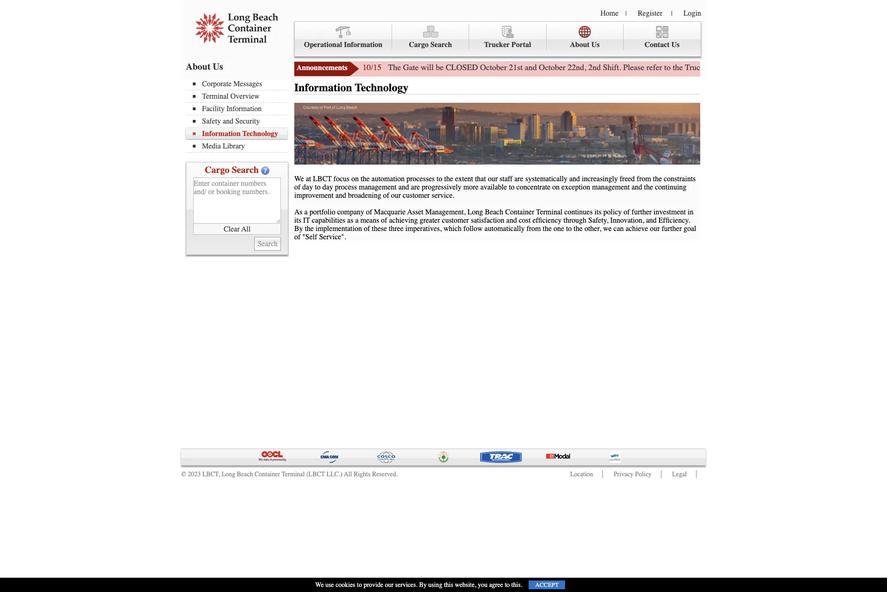 Task type: describe. For each thing, give the bounding box(es) containing it.
to up service.
[[437, 175, 442, 183]]

to inside as a portfolio company of macquarie asset management, long beach container terminal continues its policy of further investment in its it capabilities as a means of achieving greater customer satisfaction and cost efficiency through safety, innovation, and efficiency​. by the implementation of these three imperatives, which follow automatically from the one to the other, we can achieve our further goal of "self service".​​
[[566, 224, 572, 233]]

menu bar containing operational information
[[294, 21, 701, 57]]

overview
[[230, 92, 260, 101]]

location
[[570, 471, 593, 478]]

portfolio
[[309, 208, 335, 216]]

policy
[[603, 208, 622, 216]]

the left other,
[[574, 224, 583, 233]]

policy
[[635, 471, 652, 478]]

0 horizontal spatial us
[[213, 61, 223, 72]]

1 vertical spatial all
[[344, 471, 352, 478]]

menu bar containing corporate messages
[[186, 79, 292, 153]]

our up macquarie
[[391, 191, 401, 200]]

investment
[[654, 208, 686, 216]]

"self
[[302, 233, 317, 241]]

accept button
[[529, 581, 565, 590]]

register link
[[638, 9, 662, 18]]

goal
[[684, 224, 696, 233]]

clear all button
[[193, 224, 281, 235]]

and left cost
[[506, 216, 517, 224]]

in
[[688, 208, 694, 216]]

privacy policy link
[[614, 471, 652, 478]]

2 horizontal spatial further
[[792, 62, 815, 72]]

of right means
[[381, 216, 387, 224]]

achieve
[[626, 224, 648, 233]]

information down overview
[[226, 105, 262, 113]]

and right 21st at the right
[[525, 62, 537, 72]]

truck
[[685, 62, 704, 72]]

freed
[[620, 175, 635, 183]]

three
[[389, 224, 404, 233]]

progressively
[[422, 183, 462, 191]]

capabilities
[[312, 216, 345, 224]]

rights
[[354, 471, 371, 478]]

cargo search link
[[392, 24, 469, 50]]

the up broadening
[[361, 175, 370, 183]]

legal link
[[672, 471, 687, 478]]

terminal inside as a portfolio company of macquarie asset management, long beach container terminal continues its policy of further investment in its it capabilities as a means of achieving greater customer satisfaction and cost efficiency through safety, innovation, and efficiency​. by the implementation of these three imperatives, which follow automatically from the one to the other, we can achieve our further goal of "self service".​​
[[536, 208, 563, 216]]

1 horizontal spatial its
[[595, 208, 602, 216]]

and inside corporate messages terminal overview facility information safety and security information technology media library
[[223, 117, 233, 125]]

1 | from the left
[[625, 10, 627, 18]]

facility information link
[[193, 105, 287, 113]]

2 vertical spatial further
[[662, 224, 682, 233]]

efficiency
[[533, 216, 562, 224]]

1 horizontal spatial are
[[514, 175, 523, 183]]

0 horizontal spatial are
[[411, 183, 420, 191]]

lbct
[[313, 175, 332, 183]]

we for we at lbct focus on the automation processes to the extent that our staff are systematically and increasingly freed from the constraints of day to day process management and are progressively more available to concentrate on exception management and the continuing improvement and broadening of our customer service.
[[294, 175, 304, 183]]

gate
[[817, 62, 831, 72]]

(lbct
[[306, 471, 325, 478]]

messages
[[233, 80, 262, 88]]

corporate messages link
[[193, 80, 287, 88]]

login link
[[684, 9, 701, 18]]

and down focus
[[336, 191, 346, 200]]

2 gate from the left
[[707, 62, 722, 72]]

from inside as a portfolio company of macquarie asset management, long beach container terminal continues its policy of further investment in its it capabilities as a means of achieving greater customer satisfaction and cost efficiency through safety, innovation, and efficiency​. by the implementation of these three imperatives, which follow automatically from the one to the other, we can achieve our further goal of "self service".​​
[[527, 224, 541, 233]]

2 | from the left
[[671, 10, 672, 18]]

of down broadening
[[366, 208, 372, 216]]

please
[[623, 62, 644, 72]]

portal
[[512, 41, 531, 49]]

1 day from the left
[[302, 183, 313, 191]]

and left increasingly
[[569, 175, 580, 183]]

1 vertical spatial about
[[186, 61, 211, 72]]

contact us
[[645, 41, 680, 49]]

refer
[[647, 62, 662, 72]]

these
[[372, 224, 387, 233]]

website,
[[455, 581, 476, 589]]

lbct,
[[202, 471, 220, 478]]

from inside we at lbct focus on the automation processes to the extent that our staff are systematically and increasingly freed from the constraints of day to day process management and are progressively more available to concentrate on exception management and the continuing improvement and broadening of our customer service.
[[637, 175, 651, 183]]

Enter container numbers and/ or booking numbers.  text field
[[193, 178, 281, 224]]

operational
[[304, 41, 342, 49]]

our right 'that' on the right top
[[488, 175, 498, 183]]

using
[[428, 581, 442, 589]]

and left "continuing"
[[632, 183, 642, 191]]

of down automation
[[383, 191, 389, 200]]

we inside as a portfolio company of macquarie asset management, long beach container terminal continues its policy of further investment in its it capabilities as a means of achieving greater customer satisfaction and cost efficiency through safety, innovation, and efficiency​. by the implementation of these three imperatives, which follow automatically from the one to the other, we can achieve our further goal of "self service".​​
[[603, 224, 612, 233]]

broadening
[[348, 191, 381, 200]]

increasingly
[[582, 175, 618, 183]]

register
[[638, 9, 662, 18]]

greater
[[420, 216, 440, 224]]

clear
[[224, 225, 240, 233]]

agree
[[489, 581, 503, 589]]

closed
[[446, 62, 478, 72]]

1 horizontal spatial search
[[430, 41, 452, 49]]

follow
[[463, 224, 483, 233]]

constraints
[[664, 175, 696, 183]]

customer inside we at lbct focus on the automation processes to the extent that our staff are systematically and increasingly freed from the constraints of day to day process management and are progressively more available to concentrate on exception management and the continuing improvement and broadening of our customer service.
[[403, 191, 430, 200]]

hours
[[724, 62, 745, 72]]

the
[[388, 62, 401, 72]]

satisfaction
[[471, 216, 504, 224]]

safety
[[202, 117, 221, 125]]

1 vertical spatial cargo
[[205, 165, 229, 175]]

10/15 the gate will be closed october 21st and october 22nd, 2nd shift. please refer to the truck gate hours web page for further gate details for the we
[[363, 62, 887, 72]]

at
[[306, 175, 311, 183]]

you
[[478, 581, 488, 589]]

the left the extent
[[444, 175, 453, 183]]

about inside menu bar
[[570, 41, 590, 49]]

facility
[[202, 105, 225, 113]]

legal
[[672, 471, 687, 478]]

1 horizontal spatial by
[[419, 581, 427, 589]]

0 vertical spatial cargo
[[409, 41, 429, 49]]

location link
[[570, 471, 593, 478]]

management,
[[425, 208, 466, 216]]

©
[[181, 471, 186, 478]]

beach inside as a portfolio company of macquarie asset management, long beach container terminal continues its policy of further investment in its it capabilities as a means of achieving greater customer satisfaction and cost efficiency through safety, innovation, and efficiency​. by the implementation of these three imperatives, which follow automatically from the one to the other, we can achieve our further goal of "self service".​​
[[485, 208, 503, 216]]

by inside as a portfolio company of macquarie asset management, long beach container terminal continues its policy of further investment in its it capabilities as a means of achieving greater customer satisfaction and cost efficiency through safety, innovation, and efficiency​. by the implementation of these three imperatives, which follow automatically from the one to the other, we can achieve our further goal of "self service".​​
[[294, 224, 303, 233]]

1 horizontal spatial technology
[[355, 81, 408, 94]]

22nd,
[[568, 62, 586, 72]]

and up asset
[[398, 183, 409, 191]]

2 for from the left
[[856, 62, 866, 72]]

service.
[[432, 191, 454, 200]]

continues
[[564, 208, 593, 216]]

process
[[335, 183, 357, 191]]

available
[[480, 183, 507, 191]]

cookies
[[336, 581, 355, 589]]

0 vertical spatial cargo search
[[409, 41, 452, 49]]

1 october from the left
[[480, 62, 507, 72]]

1 horizontal spatial on
[[552, 183, 560, 191]]



Task type: vqa. For each thing, say whether or not it's contained in the screenshot.
EXPORT corresponding to 10/17/2023 16:00
no



Task type: locate. For each thing, give the bounding box(es) containing it.
improvement
[[294, 191, 334, 200]]

to right refer at the right top of page
[[664, 62, 671, 72]]

1 vertical spatial from
[[527, 224, 541, 233]]

1 vertical spatial beach
[[237, 471, 253, 478]]

|
[[625, 10, 627, 18], [671, 10, 672, 18]]

efficiency​.
[[659, 216, 690, 224]]

exception
[[562, 183, 590, 191]]

0 horizontal spatial day
[[302, 183, 313, 191]]

by left it
[[294, 224, 303, 233]]

operational information link
[[295, 24, 392, 50]]

1 management from the left
[[359, 183, 397, 191]]

management
[[359, 183, 397, 191], [592, 183, 630, 191]]

its left it
[[294, 216, 301, 224]]

and right safety
[[223, 117, 233, 125]]

0 horizontal spatial technology
[[242, 130, 278, 138]]

1 vertical spatial about us
[[186, 61, 223, 72]]

information up the 10/15
[[344, 41, 383, 49]]

0 vertical spatial long
[[468, 208, 483, 216]]

day
[[302, 183, 313, 191], [322, 183, 333, 191]]

by left using at the bottom left of page
[[419, 581, 427, 589]]

through
[[563, 216, 586, 224]]

we use cookies to provide our services. by using this website, you agree to this.
[[315, 581, 522, 589]]

about up 22nd,
[[570, 41, 590, 49]]

1 vertical spatial technology
[[242, 130, 278, 138]]

1 horizontal spatial for
[[856, 62, 866, 72]]

from
[[637, 175, 651, 183], [527, 224, 541, 233]]

1 horizontal spatial about
[[570, 41, 590, 49]]

1 for from the left
[[780, 62, 790, 72]]

0 vertical spatial all
[[241, 225, 251, 233]]

0 horizontal spatial long
[[222, 471, 235, 478]]

1 horizontal spatial menu bar
[[294, 21, 701, 57]]

1 vertical spatial by
[[419, 581, 427, 589]]

terminal left (lbct
[[282, 471, 305, 478]]

we at lbct focus on the automation processes to the extent that our staff are systematically and increasingly freed from the constraints of day to day process management and are progressively more available to concentrate on exception management and the continuing improvement and broadening of our customer service.
[[294, 175, 696, 200]]

information down safety
[[202, 130, 241, 138]]

us up 2nd
[[591, 41, 600, 49]]

1 horizontal spatial container
[[505, 208, 534, 216]]

0 vertical spatial technology
[[355, 81, 408, 94]]

cargo
[[409, 41, 429, 49], [205, 165, 229, 175]]

container inside as a portfolio company of macquarie asset management, long beach container terminal continues its policy of further investment in its it capabilities as a means of achieving greater customer satisfaction and cost efficiency through safety, innovation, and efficiency​. by the implementation of these three imperatives, which follow automatically from the one to the other, we can achieve our further goal of "self service".​​
[[505, 208, 534, 216]]

0 vertical spatial by
[[294, 224, 303, 233]]

to left this.
[[505, 581, 510, 589]]

1 vertical spatial we
[[603, 224, 612, 233]]

customer
[[403, 191, 430, 200], [442, 216, 469, 224]]

1 horizontal spatial october
[[539, 62, 566, 72]]

1 vertical spatial further
[[632, 208, 652, 216]]

to right cookies
[[357, 581, 362, 589]]

customer right greater
[[442, 216, 469, 224]]

our right achieve
[[650, 224, 660, 233]]

1 vertical spatial search
[[232, 165, 259, 175]]

1 horizontal spatial further
[[662, 224, 682, 233]]

2 vertical spatial terminal
[[282, 471, 305, 478]]

our
[[488, 175, 498, 183], [391, 191, 401, 200], [650, 224, 660, 233], [385, 581, 394, 589]]

web
[[747, 62, 760, 72]]

further left gate at the right top
[[792, 62, 815, 72]]

asset
[[407, 208, 423, 216]]

of left these at the top left of page
[[364, 224, 370, 233]]

0 horizontal spatial gate
[[403, 62, 419, 72]]

of
[[294, 183, 300, 191], [383, 191, 389, 200], [366, 208, 372, 216], [624, 208, 630, 216], [381, 216, 387, 224], [364, 224, 370, 233], [294, 233, 300, 241]]

page
[[763, 62, 778, 72]]

0 vertical spatial we
[[880, 62, 887, 72]]

0 vertical spatial customer
[[403, 191, 430, 200]]

we right details
[[880, 62, 887, 72]]

continuing
[[655, 183, 687, 191]]

all right llc.)
[[344, 471, 352, 478]]

focus
[[334, 175, 350, 183]]

2 day from the left
[[322, 183, 333, 191]]

day left focus
[[322, 183, 333, 191]]

information
[[344, 41, 383, 49], [294, 81, 352, 94], [226, 105, 262, 113], [202, 130, 241, 138]]

1 horizontal spatial |
[[671, 10, 672, 18]]

for right page
[[780, 62, 790, 72]]

cargo up will
[[409, 41, 429, 49]]

0 horizontal spatial beach
[[237, 471, 253, 478]]

library
[[223, 142, 245, 150]]

about us link
[[546, 24, 624, 50]]

are right staff
[[514, 175, 523, 183]]

search down media library link
[[232, 165, 259, 175]]

october
[[480, 62, 507, 72], [539, 62, 566, 72]]

1 vertical spatial terminal
[[536, 208, 563, 216]]

by
[[294, 224, 303, 233], [419, 581, 427, 589]]

our right the provide
[[385, 581, 394, 589]]

information down announcements at top left
[[294, 81, 352, 94]]

2 horizontal spatial terminal
[[536, 208, 563, 216]]

technology down the 10/15
[[355, 81, 408, 94]]

means
[[360, 216, 379, 224]]

0 horizontal spatial by
[[294, 224, 303, 233]]

1 horizontal spatial gate
[[707, 62, 722, 72]]

0 horizontal spatial for
[[780, 62, 790, 72]]

long inside as a portfolio company of macquarie asset management, long beach container terminal continues its policy of further investment in its it capabilities as a means of achieving greater customer satisfaction and cost efficiency through safety, innovation, and efficiency​. by the implementation of these three imperatives, which follow automatically from the one to the other, we can achieve our further goal of "self service".​​
[[468, 208, 483, 216]]

1 horizontal spatial management
[[592, 183, 630, 191]]

beach right lbct,
[[237, 471, 253, 478]]

0 vertical spatial terminal
[[202, 92, 229, 101]]

2 management from the left
[[592, 183, 630, 191]]

1 horizontal spatial long
[[468, 208, 483, 216]]

automation
[[371, 175, 405, 183]]

| left login link
[[671, 10, 672, 18]]

0 horizontal spatial we
[[294, 175, 304, 183]]

| right home
[[625, 10, 627, 18]]

to right one
[[566, 224, 572, 233]]

1 horizontal spatial beach
[[485, 208, 503, 216]]

0 horizontal spatial from
[[527, 224, 541, 233]]

that
[[475, 175, 486, 183]]

0 vertical spatial about us
[[570, 41, 600, 49]]

a right as
[[355, 216, 359, 224]]

details
[[833, 62, 854, 72]]

the left "continuing"
[[644, 183, 653, 191]]

as
[[294, 208, 303, 216]]

are
[[514, 175, 523, 183], [411, 183, 420, 191]]

home
[[600, 9, 619, 18]]

technology down security
[[242, 130, 278, 138]]

us
[[591, 41, 600, 49], [671, 41, 680, 49], [213, 61, 223, 72]]

us right contact
[[671, 41, 680, 49]]

0 vertical spatial about
[[570, 41, 590, 49]]

management up policy
[[592, 183, 630, 191]]

0 vertical spatial beach
[[485, 208, 503, 216]]

operational information
[[304, 41, 383, 49]]

our inside as a portfolio company of macquarie asset management, long beach container terminal continues its policy of further investment in its it capabilities as a means of achieving greater customer satisfaction and cost efficiency through safety, innovation, and efficiency​. by the implementation of these three imperatives, which follow automatically from the one to the other, we can achieve our further goal of "self service".​​
[[650, 224, 660, 233]]

1 horizontal spatial cargo
[[409, 41, 429, 49]]

terminal up one
[[536, 208, 563, 216]]

are up asset
[[411, 183, 420, 191]]

systematically
[[525, 175, 567, 183]]

about us up corporate
[[186, 61, 223, 72]]

0 vertical spatial from
[[637, 175, 651, 183]]

company
[[337, 208, 364, 216]]

1 horizontal spatial all
[[344, 471, 352, 478]]

1 vertical spatial container
[[255, 471, 280, 478]]

processes
[[407, 175, 435, 183]]

other,
[[585, 224, 601, 233]]

security
[[235, 117, 260, 125]]

0 vertical spatial further
[[792, 62, 815, 72]]

from right freed
[[637, 175, 651, 183]]

privacy
[[614, 471, 634, 478]]

the right details
[[868, 62, 878, 72]]

1 horizontal spatial we
[[880, 62, 887, 72]]

the left "constraints"
[[653, 175, 662, 183]]

of left '"self' at top left
[[294, 233, 300, 241]]

1 horizontal spatial about us
[[570, 41, 600, 49]]

for right details
[[856, 62, 866, 72]]

we inside we at lbct focus on the automation processes to the extent that our staff are systematically and increasingly freed from the constraints of day to day process management and are progressively more available to concentrate on exception management and the continuing improvement and broadening of our customer service.
[[294, 175, 304, 183]]

0 horizontal spatial we
[[603, 224, 612, 233]]

1 horizontal spatial cargo search
[[409, 41, 452, 49]]

more
[[463, 183, 479, 191]]

cargo search up will
[[409, 41, 452, 49]]

and left efficiency​.
[[646, 216, 657, 224]]

1 horizontal spatial from
[[637, 175, 651, 183]]

will
[[421, 62, 434, 72]]

implementation
[[316, 224, 362, 233]]

1 vertical spatial cargo search
[[205, 165, 259, 175]]

all inside 'button'
[[241, 225, 251, 233]]

further up achieve
[[632, 208, 652, 216]]

llc.)
[[327, 471, 343, 478]]

terminal down corporate
[[202, 92, 229, 101]]

0 horizontal spatial |
[[625, 10, 627, 18]]

about us
[[570, 41, 600, 49], [186, 61, 223, 72]]

0 horizontal spatial terminal
[[202, 92, 229, 101]]

this.
[[511, 581, 522, 589]]

gate right truck
[[707, 62, 722, 72]]

its left policy
[[595, 208, 602, 216]]

we left at
[[294, 175, 304, 183]]

on
[[351, 175, 359, 183], [552, 183, 560, 191]]

0 vertical spatial search
[[430, 41, 452, 49]]

0 horizontal spatial search
[[232, 165, 259, 175]]

we left can
[[603, 224, 612, 233]]

imperatives,
[[405, 224, 442, 233]]

beach up 'automatically'
[[485, 208, 503, 216]]

service".​​
[[319, 233, 346, 241]]

0 vertical spatial we
[[294, 175, 304, 183]]

about up corporate
[[186, 61, 211, 72]]

21st
[[509, 62, 523, 72]]

us for about us link at top right
[[591, 41, 600, 49]]

terminal inside corporate messages terminal overview facility information safety and security information technology media library
[[202, 92, 229, 101]]

concentrate
[[516, 183, 550, 191]]

it
[[303, 216, 310, 224]]

clear all
[[224, 225, 251, 233]]

technology
[[355, 81, 408, 94], [242, 130, 278, 138]]

october left 22nd,
[[539, 62, 566, 72]]

2 horizontal spatial us
[[671, 41, 680, 49]]

which
[[444, 224, 462, 233]]

0 horizontal spatial customer
[[403, 191, 430, 200]]

management up macquarie
[[359, 183, 397, 191]]

the left one
[[543, 224, 552, 233]]

reserved.
[[372, 471, 398, 478]]

0 horizontal spatial further
[[632, 208, 652, 216]]

None submit
[[254, 237, 281, 251]]

0 horizontal spatial container
[[255, 471, 280, 478]]

gate right the
[[403, 62, 419, 72]]

cargo down media
[[205, 165, 229, 175]]

be
[[436, 62, 444, 72]]

terminal
[[202, 92, 229, 101], [536, 208, 563, 216], [282, 471, 305, 478]]

cargo search down 'library'
[[205, 165, 259, 175]]

the
[[673, 62, 683, 72], [868, 62, 878, 72], [361, 175, 370, 183], [444, 175, 453, 183], [653, 175, 662, 183], [644, 183, 653, 191], [305, 224, 314, 233], [543, 224, 552, 233], [574, 224, 583, 233]]

october left 21st at the right
[[480, 62, 507, 72]]

for
[[780, 62, 790, 72], [856, 62, 866, 72]]

1 horizontal spatial we
[[315, 581, 324, 589]]

home link
[[600, 9, 619, 18]]

macquarie
[[374, 208, 406, 216]]

technology inside corporate messages terminal overview facility information safety and security information technology media library
[[242, 130, 278, 138]]

0 horizontal spatial cargo search
[[205, 165, 259, 175]]

of left at
[[294, 183, 300, 191]]

1 vertical spatial long
[[222, 471, 235, 478]]

further down investment
[[662, 224, 682, 233]]

on right focus
[[351, 175, 359, 183]]

0 horizontal spatial all
[[241, 225, 251, 233]]

a right 'as'
[[304, 208, 308, 216]]

login
[[684, 9, 701, 18]]

0 horizontal spatial october
[[480, 62, 507, 72]]

1 horizontal spatial us
[[591, 41, 600, 49]]

the down portfolio
[[305, 224, 314, 233]]

1 vertical spatial menu bar
[[186, 79, 292, 153]]

to
[[664, 62, 671, 72], [437, 175, 442, 183], [315, 183, 321, 191], [509, 183, 515, 191], [566, 224, 572, 233], [357, 581, 362, 589], [505, 581, 510, 589]]

innovation,
[[610, 216, 644, 224]]

trucker
[[484, 41, 510, 49]]

customer up asset
[[403, 191, 430, 200]]

all
[[241, 225, 251, 233], [344, 471, 352, 478]]

the left truck
[[673, 62, 683, 72]]

customer inside as a portfolio company of macquarie asset management, long beach container terminal continues its policy of further investment in its it capabilities as a means of achieving greater customer satisfaction and cost efficiency through safety, innovation, and efficiency​. by the implementation of these three imperatives, which follow automatically from the one to the other, we can achieve our further goal of "self service".​​
[[442, 216, 469, 224]]

1 horizontal spatial customer
[[442, 216, 469, 224]]

cost
[[519, 216, 531, 224]]

about us up 22nd,
[[570, 41, 600, 49]]

menu bar
[[294, 21, 701, 57], [186, 79, 292, 153]]

1 horizontal spatial a
[[355, 216, 359, 224]]

we for we use cookies to provide our services. by using this website, you agree to this.
[[315, 581, 324, 589]]

0 horizontal spatial about us
[[186, 61, 223, 72]]

privacy policy
[[614, 471, 652, 478]]

0 horizontal spatial a
[[304, 208, 308, 216]]

1 horizontal spatial terminal
[[282, 471, 305, 478]]

2 october from the left
[[539, 62, 566, 72]]

corporate
[[202, 80, 232, 88]]

0 vertical spatial menu bar
[[294, 21, 701, 57]]

0 horizontal spatial about
[[186, 61, 211, 72]]

0 horizontal spatial cargo
[[205, 165, 229, 175]]

shift.
[[603, 62, 621, 72]]

0 horizontal spatial its
[[294, 216, 301, 224]]

about
[[570, 41, 590, 49], [186, 61, 211, 72]]

we left "use"
[[315, 581, 324, 589]]

day left lbct
[[302, 183, 313, 191]]

extent
[[455, 175, 473, 183]]

on left exception
[[552, 183, 560, 191]]

from left one
[[527, 224, 541, 233]]

long right lbct,
[[222, 471, 235, 478]]

0 horizontal spatial on
[[351, 175, 359, 183]]

1 vertical spatial we
[[315, 581, 324, 589]]

and
[[525, 62, 537, 72], [223, 117, 233, 125], [569, 175, 580, 183], [398, 183, 409, 191], [632, 183, 642, 191], [336, 191, 346, 200], [506, 216, 517, 224], [646, 216, 657, 224]]

search up be
[[430, 41, 452, 49]]

0 horizontal spatial management
[[359, 183, 397, 191]]

us for contact us link
[[671, 41, 680, 49]]

1 horizontal spatial day
[[322, 183, 333, 191]]

1 gate from the left
[[403, 62, 419, 72]]

1 vertical spatial customer
[[442, 216, 469, 224]]

to right at
[[315, 183, 321, 191]]

to right available
[[509, 183, 515, 191]]

0 vertical spatial container
[[505, 208, 534, 216]]

can
[[614, 224, 624, 233]]

all right clear
[[241, 225, 251, 233]]

us up corporate
[[213, 61, 223, 72]]

0 horizontal spatial menu bar
[[186, 79, 292, 153]]

contact us link
[[624, 24, 701, 50]]

long up follow
[[468, 208, 483, 216]]

of right policy
[[624, 208, 630, 216]]

announcements
[[297, 64, 347, 72]]

this
[[444, 581, 453, 589]]



